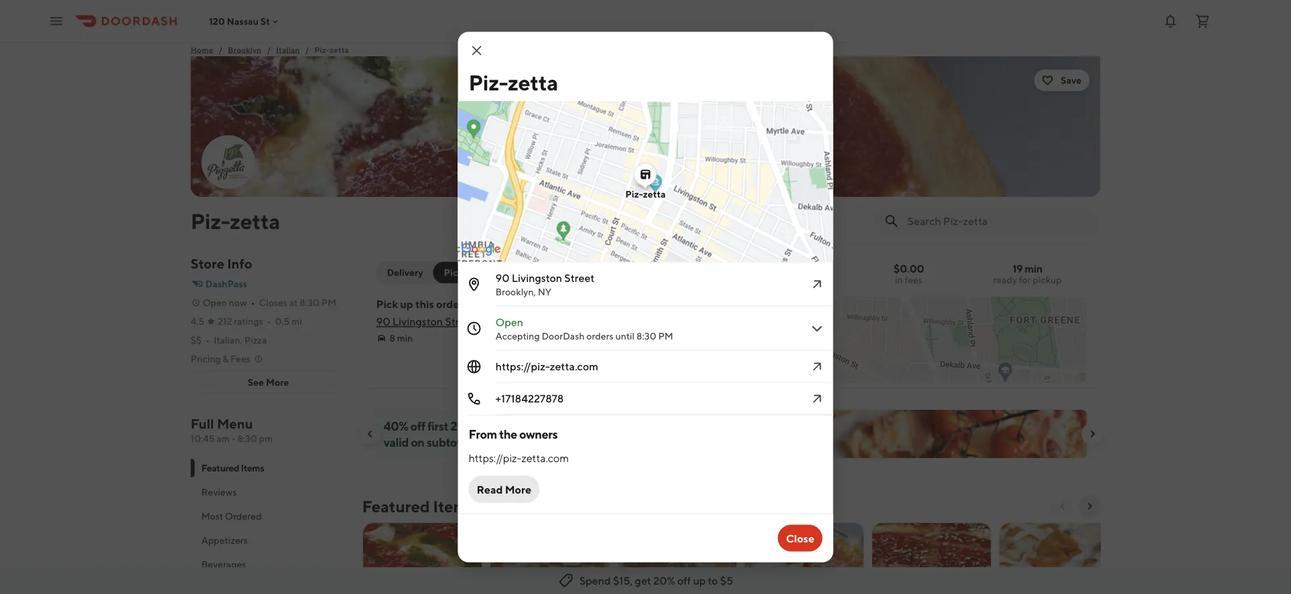 Task type: describe. For each thing, give the bounding box(es) containing it.
0 horizontal spatial pm
[[321, 297, 337, 308]]

order methods option group
[[376, 262, 485, 284]]

see more
[[248, 377, 289, 388]]

the
[[499, 427, 517, 442]]

to for $5
[[708, 575, 718, 588]]

pricing & fees
[[191, 354, 251, 365]]

street inside pick up this order at: 90 livingston street
[[445, 315, 476, 328]]

close button
[[778, 525, 823, 552]]

brooklyn link
[[228, 43, 262, 56]]

home
[[191, 45, 213, 54]]

0 horizontal spatial off
[[411, 419, 426, 433]]

am
[[217, 433, 230, 444]]

• closes at 8:30 pm
[[251, 297, 337, 308]]

ordered
[[225, 511, 262, 522]]

$15
[[478, 435, 497, 450]]

on
[[411, 435, 425, 450]]

Item Search search field
[[908, 214, 1090, 229]]

for
[[1020, 275, 1032, 286]]

4.5
[[191, 316, 205, 327]]

appetizers
[[201, 535, 248, 546]]

1 vertical spatial •
[[267, 316, 271, 327]]

this
[[416, 298, 434, 311]]

$15,
[[613, 575, 633, 588]]

most ordered button
[[191, 505, 346, 529]]

closes
[[259, 297, 288, 308]]

read more
[[477, 483, 532, 496]]

dashpass
[[205, 279, 247, 290]]

90 inside 90 livingston street brooklyn, ny
[[496, 272, 510, 284]]

nassau
[[227, 16, 259, 27]]

min for 8
[[397, 333, 413, 344]]

open now
[[203, 297, 247, 308]]

to for $10
[[512, 419, 523, 433]]

1 horizontal spatial 8:30
[[300, 297, 320, 308]]

from the owners
[[469, 427, 558, 442]]

accepting
[[496, 331, 540, 342]]

1 vertical spatial zetta.com
[[522, 452, 569, 465]]

from
[[469, 427, 497, 442]]

Pickup radio
[[433, 262, 485, 284]]

full
[[191, 416, 214, 432]]

90 livingston street link
[[376, 315, 476, 328]]

store
[[191, 256, 224, 272]]

ready
[[994, 275, 1018, 286]]

8 min
[[390, 333, 413, 344]]

orders inside open accepting doordash orders until 8:30 pm
[[587, 331, 614, 342]]

with
[[564, 419, 587, 433]]

orders inside 40% off first 2 orders up to $10 off with 40welcome, valid on subtotals $15
[[459, 419, 493, 433]]

home link
[[191, 43, 213, 56]]

$$
[[191, 335, 202, 346]]

group
[[504, 267, 532, 278]]

powered by google image inside piz-zetta dialog
[[462, 243, 501, 256]]

&
[[223, 354, 229, 365]]

more for see more
[[266, 377, 289, 388]]

store info
[[191, 256, 252, 272]]

delivery
[[387, 267, 423, 278]]

baked ziti image
[[745, 523, 864, 595]]

0 vertical spatial https://piz-zetta.com
[[496, 360, 599, 373]]

pepperoni pizza image
[[618, 523, 736, 595]]

0.5 mi
[[275, 316, 302, 327]]

$5
[[721, 575, 734, 588]]

menu
[[217, 416, 253, 432]]

livingston inside 90 livingston street brooklyn, ny
[[512, 272, 563, 284]]

1 vertical spatial https://piz-
[[469, 452, 522, 465]]

until
[[616, 331, 635, 342]]

beverages button
[[191, 553, 346, 577]]

$0.00 in fees
[[894, 262, 925, 286]]

min for 19
[[1025, 262, 1043, 275]]

8:30 for open
[[637, 331, 657, 342]]

italian link
[[276, 43, 300, 56]]

0 vertical spatial previous button of carousel image
[[365, 429, 376, 440]]

save button
[[1035, 70, 1090, 91]]

open menu image
[[48, 13, 64, 29]]

group order button
[[496, 262, 568, 284]]

street inside 90 livingston street brooklyn, ny
[[565, 272, 595, 284]]

at
[[289, 297, 298, 308]]

+17184227878
[[496, 392, 564, 405]]

pm
[[259, 433, 273, 444]]

order
[[436, 298, 463, 311]]

mi
[[292, 316, 302, 327]]

40welcome,
[[589, 419, 671, 433]]

click item image for doordash
[[810, 321, 826, 337]]

buffalo chicken pizza image
[[1000, 523, 1119, 595]]

pickup
[[1033, 275, 1062, 286]]

0 vertical spatial https://piz-
[[496, 360, 550, 373]]

1 horizontal spatial •
[[251, 297, 255, 308]]

items inside heading
[[433, 497, 475, 516]]

more for read more
[[505, 483, 532, 496]]

owners
[[520, 427, 558, 442]]

valid
[[384, 435, 409, 450]]

Delivery radio
[[376, 262, 442, 284]]

notification bell image
[[1163, 13, 1179, 29]]

most
[[201, 511, 223, 522]]

$$ • italian, pizza
[[191, 335, 267, 346]]

order
[[534, 267, 560, 278]]

pm inside open accepting doordash orders until 8:30 pm
[[659, 331, 674, 342]]

0 vertical spatial featured
[[201, 463, 239, 474]]

19
[[1013, 262, 1023, 275]]

info
[[227, 256, 252, 272]]

0 horizontal spatial •
[[206, 335, 210, 346]]

19 min ready for pickup
[[994, 262, 1062, 286]]

0 vertical spatial zetta.com
[[550, 360, 599, 373]]

spend $15, get 20% off up to $5
[[580, 575, 734, 588]]

read
[[477, 483, 503, 496]]

pricing
[[191, 354, 221, 365]]

appetizers button
[[191, 529, 346, 553]]

pickup
[[444, 267, 475, 278]]

doordash
[[542, 331, 585, 342]]

read more button
[[469, 476, 540, 503]]



Task type: vqa. For each thing, say whether or not it's contained in the screenshot.
leftmost "PM"
yes



Task type: locate. For each thing, give the bounding box(es) containing it.
subtotals
[[427, 435, 476, 450]]

1 vertical spatial 8:30
[[637, 331, 657, 342]]

https://piz-zetta.com down from the owners
[[469, 452, 569, 465]]

piz-
[[315, 45, 330, 54], [469, 70, 508, 95], [626, 189, 643, 200], [626, 189, 643, 200], [191, 209, 230, 234]]

2 horizontal spatial 8:30
[[637, 331, 657, 342]]

0 horizontal spatial street
[[445, 315, 476, 328]]

at:
[[466, 298, 478, 311]]

min inside 19 min ready for pickup
[[1025, 262, 1043, 275]]

off
[[411, 419, 426, 433], [547, 419, 561, 433], [678, 575, 691, 588]]

more inside piz-zetta dialog
[[505, 483, 532, 496]]

featured items up "margarita pizza" image
[[362, 497, 475, 516]]

8:30
[[300, 297, 320, 308], [637, 331, 657, 342], [237, 433, 257, 444]]

margarita pizza image
[[363, 523, 482, 595]]

0 horizontal spatial open
[[203, 297, 227, 308]]

ny cheese pizza image
[[490, 523, 609, 595]]

brooklyn,
[[496, 286, 536, 297]]

/ right italian
[[305, 45, 309, 54]]

featured up "margarita pizza" image
[[362, 497, 430, 516]]

40% off first 2 orders up to $10 off with 40welcome, valid on subtotals $15
[[384, 419, 671, 450]]

pm right until
[[659, 331, 674, 342]]

0 horizontal spatial /
[[219, 45, 223, 54]]

pricing & fees button
[[191, 353, 264, 366]]

next button of carousel image
[[1088, 429, 1098, 440]]

0 vertical spatial featured items
[[201, 463, 264, 474]]

1 vertical spatial featured items
[[362, 497, 475, 516]]

open up 212
[[203, 297, 227, 308]]

0 vertical spatial pm
[[321, 297, 337, 308]]

open
[[203, 297, 227, 308], [496, 316, 524, 329]]

pick up this order at: 90 livingston street
[[376, 298, 478, 328]]

previous button of carousel image left next button of carousel image at bottom right
[[1058, 501, 1069, 512]]

featured inside heading
[[362, 497, 430, 516]]

up left the $5
[[694, 575, 706, 588]]

1 click item image from the top
[[810, 277, 826, 293]]

0 vertical spatial min
[[1025, 262, 1043, 275]]

1 horizontal spatial open
[[496, 316, 524, 329]]

group order
[[504, 267, 560, 278]]

8:30 right - at the bottom left of page
[[237, 433, 257, 444]]

off right 20% in the right bottom of the page
[[678, 575, 691, 588]]

click item image
[[810, 391, 826, 407]]

/
[[219, 45, 223, 54], [267, 45, 271, 54], [305, 45, 309, 54]]

items up reviews button
[[241, 463, 264, 474]]

reviews button
[[191, 481, 346, 505]]

pm
[[321, 297, 337, 308], [659, 331, 674, 342]]

street right the order
[[565, 272, 595, 284]]

click item image for street
[[810, 277, 826, 293]]

street down order
[[445, 315, 476, 328]]

8:30 right until
[[637, 331, 657, 342]]

• right now
[[251, 297, 255, 308]]

https://piz- down $15
[[469, 452, 522, 465]]

0.5
[[275, 316, 290, 327]]

0 horizontal spatial featured
[[201, 463, 239, 474]]

2 vertical spatial 8:30
[[237, 433, 257, 444]]

min right 19
[[1025, 262, 1043, 275]]

https://piz-
[[496, 360, 550, 373], [469, 452, 522, 465]]

fees
[[231, 354, 251, 365]]

https://piz- down accepting
[[496, 360, 550, 373]]

close piz-zetta image
[[469, 43, 485, 59]]

2 / from the left
[[267, 45, 271, 54]]

0 horizontal spatial 8:30
[[237, 433, 257, 444]]

beverages
[[201, 559, 246, 571]]

close
[[787, 532, 815, 545]]

piz-zetta dialog
[[439, 32, 954, 563]]

90 up the brooklyn,
[[496, 272, 510, 284]]

home / brooklyn / italian / piz-zetta
[[191, 45, 349, 54]]

0 horizontal spatial up
[[400, 298, 413, 311]]

1 vertical spatial orders
[[459, 419, 493, 433]]

1 vertical spatial 90
[[376, 315, 391, 328]]

up inside pick up this order at: 90 livingston street
[[400, 298, 413, 311]]

piz-zetta
[[469, 70, 558, 95], [626, 189, 666, 200], [626, 189, 666, 200], [191, 209, 280, 234]]

1 vertical spatial to
[[708, 575, 718, 588]]

https://piz-zetta.com down 'doordash'
[[496, 360, 599, 373]]

/ right home link
[[219, 45, 223, 54]]

st
[[261, 16, 270, 27]]

0 vertical spatial more
[[266, 377, 289, 388]]

pm right at
[[321, 297, 337, 308]]

1 horizontal spatial items
[[433, 497, 475, 516]]

grandma pizza image
[[873, 523, 991, 595]]

0 horizontal spatial to
[[512, 419, 523, 433]]

2 horizontal spatial off
[[678, 575, 691, 588]]

1 vertical spatial livingston
[[393, 315, 443, 328]]

120 nassau st
[[209, 16, 270, 27]]

8
[[390, 333, 395, 344]]

powered by google image up pickup
[[462, 243, 501, 256]]

0 horizontal spatial items
[[241, 463, 264, 474]]

1 vertical spatial up
[[495, 419, 509, 433]]

3 click item image from the top
[[810, 359, 826, 375]]

orders left until
[[587, 331, 614, 342]]

1 horizontal spatial to
[[708, 575, 718, 588]]

0 vertical spatial livingston
[[512, 272, 563, 284]]

italian
[[276, 45, 300, 54]]

1 horizontal spatial min
[[1025, 262, 1043, 275]]

8:30 inside open accepting doordash orders until 8:30 pm
[[637, 331, 657, 342]]

powered by google image
[[462, 243, 501, 256], [492, 363, 532, 377]]

get
[[635, 575, 652, 588]]

8:30 for full menu
[[237, 433, 257, 444]]

off up on
[[411, 419, 426, 433]]

spend
[[580, 575, 611, 588]]

map region containing piz-zetta
[[439, 55, 954, 398]]

up left this
[[400, 298, 413, 311]]

reviews
[[201, 487, 237, 498]]

to left the $5
[[708, 575, 718, 588]]

to left $10
[[512, 419, 523, 433]]

1 / from the left
[[219, 45, 223, 54]]

1 vertical spatial featured
[[362, 497, 430, 516]]

1 horizontal spatial street
[[565, 272, 595, 284]]

save
[[1062, 75, 1082, 86]]

0 vertical spatial powered by google image
[[462, 243, 501, 256]]

items
[[241, 463, 264, 474], [433, 497, 475, 516]]

zetta.com down owners
[[522, 452, 569, 465]]

2 horizontal spatial /
[[305, 45, 309, 54]]

0 horizontal spatial orders
[[459, 419, 493, 433]]

zetta.com
[[550, 360, 599, 373], [522, 452, 569, 465]]

40%
[[384, 419, 409, 433]]

see
[[248, 377, 264, 388]]

featured items heading
[[362, 496, 475, 518]]

2 horizontal spatial up
[[694, 575, 706, 588]]

1 horizontal spatial more
[[505, 483, 532, 496]]

up for spend
[[694, 575, 706, 588]]

to inside 40% off first 2 orders up to $10 off with 40welcome, valid on subtotals $15
[[512, 419, 523, 433]]

2 vertical spatial •
[[206, 335, 210, 346]]

1 horizontal spatial up
[[495, 419, 509, 433]]

up for 40%
[[495, 419, 509, 433]]

ratings
[[234, 316, 263, 327]]

2 click item image from the top
[[810, 321, 826, 337]]

next button of carousel image
[[1085, 501, 1096, 512]]

0 vertical spatial •
[[251, 297, 255, 308]]

0 items, open order cart image
[[1195, 13, 1211, 29]]

90 inside pick up this order at: 90 livingston street
[[376, 315, 391, 328]]

0 vertical spatial orders
[[587, 331, 614, 342]]

/ left italian
[[267, 45, 271, 54]]

up inside 40% off first 2 orders up to $10 off with 40welcome, valid on subtotals $15
[[495, 419, 509, 433]]

120
[[209, 16, 225, 27]]

pizza
[[244, 335, 267, 346]]

1 horizontal spatial off
[[547, 419, 561, 433]]

8:30 right at
[[300, 297, 320, 308]]

1 horizontal spatial orders
[[587, 331, 614, 342]]

0 vertical spatial up
[[400, 298, 413, 311]]

1 vertical spatial pm
[[659, 331, 674, 342]]

3 / from the left
[[305, 45, 309, 54]]

2 vertical spatial up
[[694, 575, 706, 588]]

featured items
[[201, 463, 264, 474], [362, 497, 475, 516]]

$0.00
[[894, 262, 925, 275]]

open for open now
[[203, 297, 227, 308]]

previous button of carousel image
[[365, 429, 376, 440], [1058, 501, 1069, 512]]

now
[[229, 297, 247, 308]]

2 vertical spatial click item image
[[810, 359, 826, 375]]

click item image
[[810, 277, 826, 293], [810, 321, 826, 337], [810, 359, 826, 375]]

1 horizontal spatial pm
[[659, 331, 674, 342]]

0 horizontal spatial min
[[397, 333, 413, 344]]

0 vertical spatial street
[[565, 272, 595, 284]]

2 horizontal spatial •
[[267, 316, 271, 327]]

more right read
[[505, 483, 532, 496]]

powered by google image up +17184227878
[[492, 363, 532, 377]]

0 vertical spatial 90
[[496, 272, 510, 284]]

120 nassau st button
[[209, 16, 281, 27]]

more right 'see'
[[266, 377, 289, 388]]

featured up reviews
[[201, 463, 239, 474]]

off right $10
[[547, 419, 561, 433]]

1 vertical spatial items
[[433, 497, 475, 516]]

open up accepting
[[496, 316, 524, 329]]

up
[[400, 298, 413, 311], [495, 419, 509, 433], [694, 575, 706, 588]]

1 vertical spatial https://piz-zetta.com
[[469, 452, 569, 465]]

0 vertical spatial open
[[203, 297, 227, 308]]

previous button of carousel image left 40%
[[365, 429, 376, 440]]

1 horizontal spatial livingston
[[512, 272, 563, 284]]

• left '0.5'
[[267, 316, 271, 327]]

-
[[232, 433, 236, 444]]

0 horizontal spatial 90
[[376, 315, 391, 328]]

1 vertical spatial click item image
[[810, 321, 826, 337]]

1 horizontal spatial previous button of carousel image
[[1058, 501, 1069, 512]]

1 horizontal spatial featured items
[[362, 497, 475, 516]]

0 vertical spatial to
[[512, 419, 523, 433]]

street
[[565, 272, 595, 284], [445, 315, 476, 328]]

1 horizontal spatial /
[[267, 45, 271, 54]]

0 horizontal spatial livingston
[[393, 315, 443, 328]]

up up $15
[[495, 419, 509, 433]]

see more button
[[191, 372, 346, 394]]

212 ratings •
[[218, 316, 271, 327]]

0 vertical spatial 8:30
[[300, 297, 320, 308]]

• right $$
[[206, 335, 210, 346]]

90 down pick on the bottom left of page
[[376, 315, 391, 328]]

0 vertical spatial items
[[241, 463, 264, 474]]

open for open accepting doordash orders until 8:30 pm
[[496, 316, 524, 329]]

map region
[[439, 55, 954, 398], [410, 213, 1097, 384]]

brooklyn
[[228, 45, 262, 54]]

1 vertical spatial street
[[445, 315, 476, 328]]

90 livingston street brooklyn, ny
[[496, 272, 595, 297]]

$10
[[525, 419, 544, 433]]

zetta.com down 'doordash'
[[550, 360, 599, 373]]

0 horizontal spatial previous button of carousel image
[[365, 429, 376, 440]]

0 vertical spatial click item image
[[810, 277, 826, 293]]

0 horizontal spatial featured items
[[201, 463, 264, 474]]

livingston up the ny
[[512, 272, 563, 284]]

livingston inside pick up this order at: 90 livingston street
[[393, 315, 443, 328]]

1 vertical spatial open
[[496, 316, 524, 329]]

1 horizontal spatial featured
[[362, 497, 430, 516]]

10:45
[[191, 433, 215, 444]]

1 horizontal spatial 90
[[496, 272, 510, 284]]

1 vertical spatial powered by google image
[[492, 363, 532, 377]]

orders up $15
[[459, 419, 493, 433]]

piz zetta image
[[191, 56, 1101, 197], [203, 137, 254, 188]]

featured items up reviews
[[201, 463, 264, 474]]

1 vertical spatial previous button of carousel image
[[1058, 501, 1069, 512]]

most ordered
[[201, 511, 262, 522]]

1 vertical spatial more
[[505, 483, 532, 496]]

open inside open accepting doordash orders until 8:30 pm
[[496, 316, 524, 329]]

•
[[251, 297, 255, 308], [267, 316, 271, 327], [206, 335, 210, 346]]

zetta
[[330, 45, 349, 54], [508, 70, 558, 95], [643, 189, 666, 200], [643, 189, 666, 200], [230, 209, 280, 234]]

items up "margarita pizza" image
[[433, 497, 475, 516]]

min right 8
[[397, 333, 413, 344]]

1 vertical spatial min
[[397, 333, 413, 344]]

90
[[496, 272, 510, 284], [376, 315, 391, 328]]

livingston
[[512, 272, 563, 284], [393, 315, 443, 328]]

0 horizontal spatial more
[[266, 377, 289, 388]]

livingston down this
[[393, 315, 443, 328]]

8:30 inside full menu 10:45 am - 8:30 pm
[[237, 433, 257, 444]]

italian,
[[214, 335, 243, 346]]

more
[[266, 377, 289, 388], [505, 483, 532, 496]]

full menu 10:45 am - 8:30 pm
[[191, 416, 273, 444]]

2
[[451, 419, 457, 433]]



